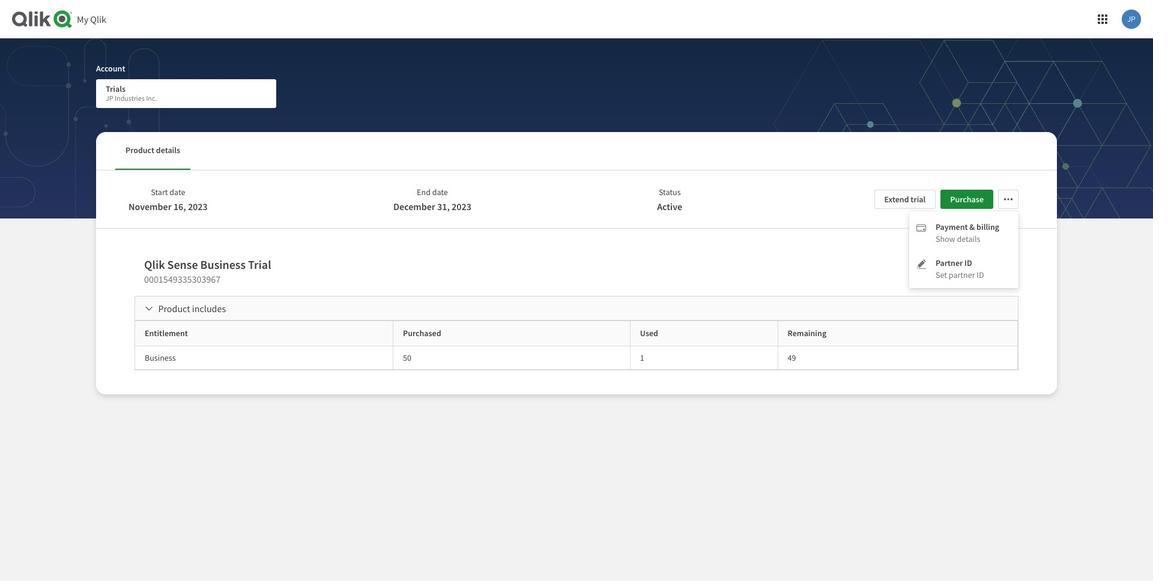 Task type: vqa. For each thing, say whether or not it's contained in the screenshot.


Task type: describe. For each thing, give the bounding box(es) containing it.
purchase link
[[941, 190, 994, 209]]

trials jp industries inc.
[[106, 84, 157, 103]]

product for industries
[[126, 145, 154, 156]]

date for 31,
[[432, 187, 448, 198]]

0001549335303967
[[144, 273, 221, 285]]

partner id set partner id
[[936, 258, 984, 281]]

trial
[[248, 257, 271, 272]]

business inside capabilities element
[[145, 352, 176, 363]]

inc.
[[146, 94, 157, 103]]

31,
[[437, 201, 450, 213]]

2023 for november 16, 2023
[[188, 201, 208, 213]]

0 horizontal spatial qlik
[[90, 13, 106, 25]]

tenants button
[[953, 255, 1014, 275]]

capabilities element
[[135, 321, 1018, 370]]

extend trial button
[[874, 190, 936, 209]]

details inside button
[[156, 145, 180, 156]]

payment
[[936, 222, 968, 232]]

partner
[[936, 258, 963, 269]]

remaining
[[788, 328, 827, 339]]

payment & billing show details
[[936, 222, 1000, 245]]

extend
[[885, 194, 909, 205]]

jp
[[106, 94, 113, 103]]

end date
[[417, 187, 448, 198]]

product details button
[[115, 132, 191, 170]]

start date
[[151, 187, 185, 198]]

date for 16,
[[170, 187, 185, 198]]

november 16, 2023
[[129, 201, 208, 213]]

trial
[[911, 194, 926, 205]]

industries
[[115, 94, 145, 103]]

my qlik
[[77, 13, 106, 25]]

50
[[403, 352, 412, 363]]



Task type: locate. For each thing, give the bounding box(es) containing it.
1 horizontal spatial date
[[432, 187, 448, 198]]

0 vertical spatial details
[[156, 145, 180, 156]]

details inside payment & billing show details
[[957, 234, 981, 245]]

1 horizontal spatial 2023
[[452, 201, 472, 213]]

details down the &
[[957, 234, 981, 245]]

1 2023 from the left
[[188, 201, 208, 213]]

2023 for december 31, 2023
[[452, 201, 472, 213]]

0 horizontal spatial id
[[965, 258, 973, 269]]

2023
[[188, 201, 208, 213], [452, 201, 472, 213]]

16,
[[174, 201, 186, 213]]

1 horizontal spatial business
[[200, 257, 246, 272]]

details up start date at top
[[156, 145, 180, 156]]

set
[[936, 270, 947, 281]]

purchased
[[403, 328, 441, 339]]

includes
[[192, 303, 226, 315]]

product
[[126, 145, 154, 156], [158, 303, 190, 315]]

business left trial
[[200, 257, 246, 272]]

1 vertical spatial product
[[158, 303, 190, 315]]

0 vertical spatial qlik
[[90, 13, 106, 25]]

0 vertical spatial product
[[126, 145, 154, 156]]

id right partner
[[977, 270, 984, 281]]

2 date from the left
[[432, 187, 448, 198]]

49
[[788, 352, 796, 363]]

0 horizontal spatial product
[[126, 145, 154, 156]]

&
[[970, 222, 975, 232]]

partner
[[949, 270, 975, 281]]

qlik inside qlik sense business trial 0001549335303967
[[144, 257, 165, 272]]

date up 16,
[[170, 187, 185, 198]]

business inside qlik sense business trial 0001549335303967
[[200, 257, 246, 272]]

business down entitlement on the left bottom of page
[[145, 352, 176, 363]]

qlik right "my"
[[90, 13, 106, 25]]

end
[[417, 187, 431, 198]]

1 vertical spatial qlik
[[144, 257, 165, 272]]

product includes region
[[135, 321, 1018, 370]]

0 horizontal spatial date
[[170, 187, 185, 198]]

1
[[640, 352, 644, 363]]

1 horizontal spatial qlik
[[144, 257, 165, 272]]

extend trial
[[885, 194, 926, 205]]

details
[[156, 145, 180, 156], [957, 234, 981, 245]]

0 vertical spatial id
[[965, 258, 973, 269]]

product inside "dropdown button"
[[158, 303, 190, 315]]

2023 right 16,
[[188, 201, 208, 213]]

qlik
[[90, 13, 106, 25], [144, 257, 165, 272]]

2023 right 31,
[[452, 201, 472, 213]]

0 horizontal spatial business
[[145, 352, 176, 363]]

1 vertical spatial business
[[145, 352, 176, 363]]

1 date from the left
[[170, 187, 185, 198]]

show
[[936, 234, 956, 245]]

product includes
[[158, 303, 226, 315]]

my
[[77, 13, 88, 25]]

used
[[640, 328, 658, 339]]

product for business
[[158, 303, 190, 315]]

date up 31,
[[432, 187, 448, 198]]

id up partner
[[965, 258, 973, 269]]

menu
[[910, 211, 1019, 288]]

trials
[[106, 84, 126, 94]]

december
[[394, 201, 435, 213]]

december 31, 2023
[[394, 201, 472, 213]]

qlik sense business trial 0001549335303967
[[144, 257, 271, 285]]

1 horizontal spatial id
[[977, 270, 984, 281]]

1 horizontal spatial product
[[158, 303, 190, 315]]

status
[[659, 187, 681, 198]]

product up entitlement on the left bottom of page
[[158, 303, 190, 315]]

0 horizontal spatial 2023
[[188, 201, 208, 213]]

product includes button
[[135, 297, 1018, 321]]

0 horizontal spatial details
[[156, 145, 180, 156]]

purchase
[[951, 194, 984, 205]]

product inside button
[[126, 145, 154, 156]]

start
[[151, 187, 168, 198]]

id
[[965, 258, 973, 269], [977, 270, 984, 281]]

entitlement
[[145, 328, 188, 339]]

1 horizontal spatial details
[[957, 234, 981, 245]]

tenants
[[963, 260, 992, 270]]

1 vertical spatial details
[[957, 234, 981, 245]]

billing
[[977, 222, 1000, 232]]

november
[[129, 201, 172, 213]]

1 vertical spatial id
[[977, 270, 984, 281]]

menu containing payment & billing
[[910, 211, 1019, 288]]

sense
[[167, 257, 198, 272]]

product details
[[126, 145, 180, 156]]

0 vertical spatial business
[[200, 257, 246, 272]]

date
[[170, 187, 185, 198], [432, 187, 448, 198]]

2 2023 from the left
[[452, 201, 472, 213]]

product up start
[[126, 145, 154, 156]]

active
[[657, 201, 683, 213]]

business
[[200, 257, 246, 272], [145, 352, 176, 363]]

qlik left the sense
[[144, 257, 165, 272]]



